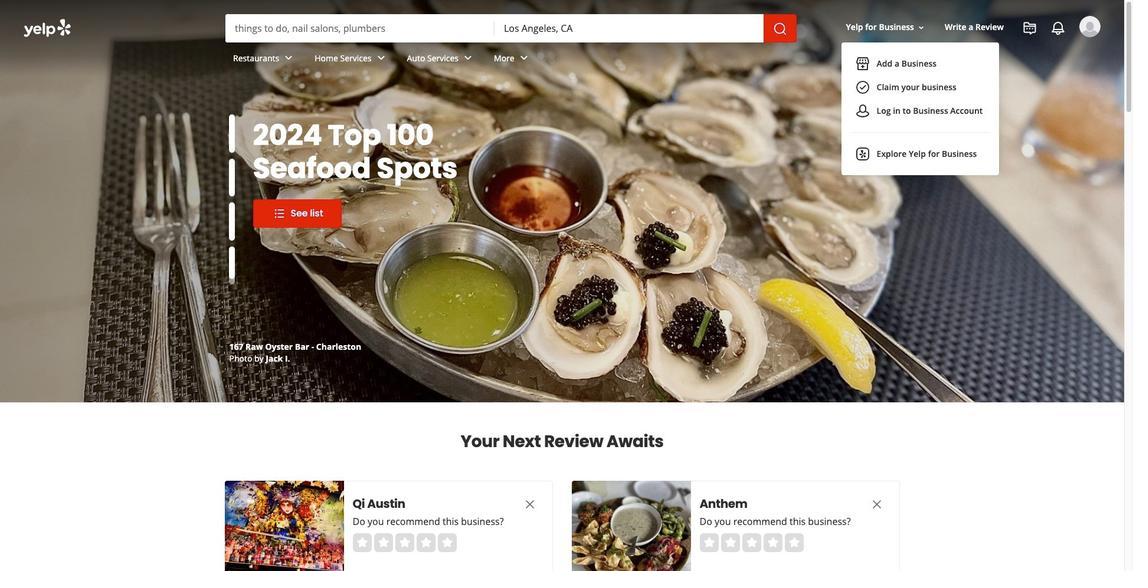 Task type: describe. For each thing, give the bounding box(es) containing it.
address, neighborhood, city, state or zip search field
[[495, 14, 764, 43]]

(no rating) image for photo of anthem
[[700, 534, 804, 553]]

business categories element
[[224, 43, 1101, 77]]

jeremy m. image
[[1080, 16, 1101, 37]]

2 select slide image from the top
[[229, 159, 235, 197]]

search image
[[774, 22, 788, 36]]

1 24 chevron down v2 image from the left
[[374, 51, 388, 65]]

user actions element
[[837, 15, 1118, 176]]

16 chevron down v2 image
[[917, 23, 926, 32]]

2 24 chevron down v2 image from the left
[[461, 51, 475, 65]]

rating element for (no rating) "image" related to photo of qi austin
[[353, 534, 457, 553]]

3 select slide image from the top
[[229, 203, 235, 241]]

1 select slide image from the top
[[229, 115, 235, 153]]

24 yelp for biz v2 image
[[856, 147, 870, 161]]



Task type: vqa. For each thing, say whether or not it's contained in the screenshot.
1st (no rating) image from the left
yes



Task type: locate. For each thing, give the bounding box(es) containing it.
1 horizontal spatial 24 chevron down v2 image
[[461, 51, 475, 65]]

0 horizontal spatial dismiss card image
[[523, 498, 537, 512]]

0 horizontal spatial rating element
[[353, 534, 457, 553]]

none field address, neighborhood, city, state or zip
[[495, 14, 764, 43]]

(no rating) image for photo of qi austin
[[353, 534, 457, 553]]

1 horizontal spatial rating element
[[700, 534, 804, 553]]

2 horizontal spatial 24 chevron down v2 image
[[517, 51, 531, 65]]

24 claim v2 image
[[856, 81, 870, 95]]

dismiss card image for (no rating) "image" related to photo of qi austin
[[523, 498, 537, 512]]

2 (no rating) image from the left
[[700, 534, 804, 553]]

24 chevron down v2 image
[[282, 51, 296, 65]]

dismiss card image
[[523, 498, 537, 512], [870, 498, 884, 512]]

24 add biz v2 image
[[856, 57, 870, 71]]

select slide image
[[229, 115, 235, 153], [229, 159, 235, 197], [229, 203, 235, 241], [229, 241, 235, 279]]

1 horizontal spatial dismiss card image
[[870, 498, 884, 512]]

24 list v2 image
[[272, 207, 286, 221]]

2 none field from the left
[[495, 14, 764, 43]]

photo of qi austin image
[[225, 481, 344, 572]]

2 rating element from the left
[[700, 534, 804, 553]]

24 chevron down v2 image
[[374, 51, 388, 65], [461, 51, 475, 65], [517, 51, 531, 65]]

None field
[[226, 14, 495, 43], [495, 14, 764, 43]]

3 24 chevron down v2 image from the left
[[517, 51, 531, 65]]

none field things to do, nail salons, plumbers
[[226, 14, 495, 43]]

1 dismiss card image from the left
[[523, 498, 537, 512]]

0 horizontal spatial 24 chevron down v2 image
[[374, 51, 388, 65]]

None radio
[[374, 534, 393, 553], [417, 534, 436, 553], [721, 534, 740, 553], [785, 534, 804, 553], [374, 534, 393, 553], [417, 534, 436, 553], [721, 534, 740, 553], [785, 534, 804, 553]]

rating element for (no rating) "image" associated with photo of anthem
[[700, 534, 804, 553]]

0 horizontal spatial (no rating) image
[[353, 534, 457, 553]]

1 (no rating) image from the left
[[353, 534, 457, 553]]

1 horizontal spatial (no rating) image
[[700, 534, 804, 553]]

photo of anthem image
[[572, 481, 691, 572]]

None search field
[[0, 0, 1125, 176], [226, 14, 797, 43], [0, 0, 1125, 176], [226, 14, 797, 43]]

24 friends v2 image
[[856, 104, 870, 118]]

(no rating) image
[[353, 534, 457, 553], [700, 534, 804, 553]]

projects image
[[1023, 21, 1038, 35]]

dismiss card image for (no rating) "image" associated with photo of anthem
[[870, 498, 884, 512]]

2 dismiss card image from the left
[[870, 498, 884, 512]]

rating element
[[353, 534, 457, 553], [700, 534, 804, 553]]

4 select slide image from the top
[[229, 241, 235, 279]]

notifications image
[[1052, 21, 1066, 35]]

1 none field from the left
[[226, 14, 495, 43]]

None radio
[[353, 534, 372, 553], [395, 534, 414, 553], [438, 534, 457, 553], [700, 534, 719, 553], [743, 534, 761, 553], [764, 534, 783, 553], [353, 534, 372, 553], [395, 534, 414, 553], [438, 534, 457, 553], [700, 534, 719, 553], [743, 534, 761, 553], [764, 534, 783, 553]]

1 rating element from the left
[[353, 534, 457, 553]]

things to do, nail salons, plumbers search field
[[226, 14, 495, 43]]



